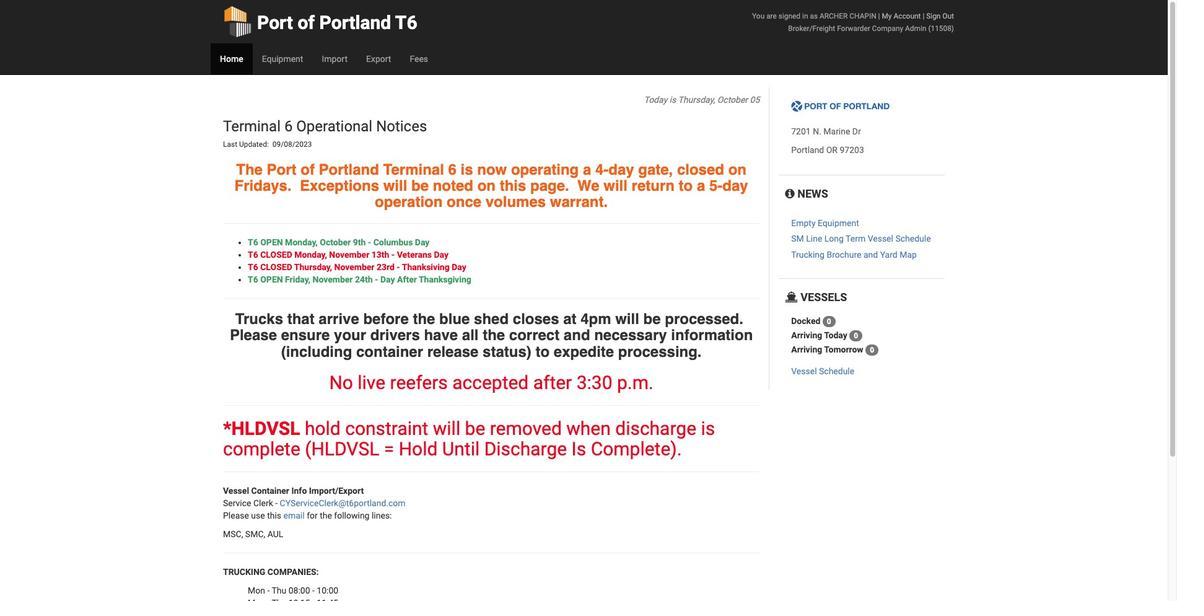 Task type: locate. For each thing, give the bounding box(es) containing it.
p.m.
[[617, 372, 654, 394]]

cyserviceclerk@t6portland.com link
[[280, 498, 406, 508]]

blue
[[440, 310, 470, 328]]

october for 9th
[[320, 237, 351, 247]]

arriving down docked
[[792, 330, 823, 340]]

october left 05 at the right of the page
[[718, 95, 748, 105]]

and right correct
[[564, 327, 591, 344]]

7201
[[792, 127, 811, 137]]

0 horizontal spatial to
[[536, 343, 550, 361]]

0 vertical spatial open
[[261, 237, 283, 247]]

once
[[447, 194, 482, 211]]

day left info circle image
[[723, 177, 749, 195]]

1 horizontal spatial terminal
[[384, 161, 444, 178]]

1 closed from the top
[[261, 250, 292, 260]]

the right all
[[483, 327, 505, 344]]

portland down the terminal 6 operational notices last updated:  09/08/2023 on the top left
[[319, 161, 379, 178]]

1 horizontal spatial |
[[923, 12, 925, 20]]

a
[[583, 161, 592, 178], [697, 177, 706, 195]]

on right 5-
[[729, 161, 747, 178]]

please left that
[[230, 327, 277, 344]]

schedule up map
[[896, 234, 932, 244]]

will right 4pm
[[616, 310, 640, 328]]

this right once
[[500, 177, 527, 195]]

0 vertical spatial equipment
[[262, 54, 303, 64]]

1 horizontal spatial this
[[500, 177, 527, 195]]

0 vertical spatial closed
[[261, 250, 292, 260]]

complete).
[[591, 438, 682, 460]]

n.
[[814, 127, 822, 137]]

this right use
[[267, 511, 282, 521]]

arriving
[[792, 330, 823, 340], [792, 345, 823, 354]]

ship image
[[786, 292, 798, 303]]

closed
[[678, 161, 725, 178]]

port down 09/08/2023
[[267, 161, 297, 178]]

will down reefers
[[433, 418, 461, 440]]

1 horizontal spatial schedule
[[896, 234, 932, 244]]

0 horizontal spatial thursday,
[[294, 262, 332, 272]]

1 vertical spatial arriving
[[792, 345, 823, 354]]

0 horizontal spatial the
[[320, 511, 332, 521]]

the right for
[[320, 511, 332, 521]]

1 vertical spatial thursday,
[[294, 262, 332, 272]]

0 vertical spatial today
[[644, 95, 668, 105]]

fees button
[[401, 43, 438, 74]]

portland up import
[[320, 12, 391, 33]]

schedule down the tomorrow
[[820, 366, 855, 376]]

0 vertical spatial 0
[[828, 317, 832, 326]]

be down accepted
[[465, 418, 486, 440]]

1 horizontal spatial and
[[864, 250, 879, 260]]

november down 9th on the left top
[[329, 250, 370, 260]]

day
[[415, 237, 430, 247], [434, 250, 449, 260], [452, 262, 467, 272], [381, 275, 395, 284]]

thanksiving
[[402, 262, 450, 272]]

0 vertical spatial this
[[500, 177, 527, 195]]

release
[[428, 343, 479, 361]]

1 vertical spatial of
[[301, 161, 315, 178]]

vessel up service at the bottom of the page
[[223, 486, 249, 496]]

| left sign
[[923, 12, 925, 20]]

out
[[943, 12, 955, 20]]

0 vertical spatial and
[[864, 250, 879, 260]]

0 vertical spatial port
[[257, 12, 293, 33]]

vessel up the "yard" on the top right of the page
[[868, 234, 894, 244]]

1 vertical spatial schedule
[[820, 366, 855, 376]]

23rd
[[377, 262, 395, 272]]

0 horizontal spatial |
[[879, 12, 881, 20]]

after
[[397, 275, 417, 284]]

operation
[[375, 194, 443, 211]]

1 vertical spatial 6
[[449, 161, 457, 178]]

a left 4-
[[583, 161, 592, 178]]

equipment right home popup button
[[262, 54, 303, 64]]

trucking companies:
[[223, 567, 319, 577]]

1 vertical spatial closed
[[261, 262, 292, 272]]

0 vertical spatial vessel
[[868, 234, 894, 244]]

before
[[364, 310, 409, 328]]

1 vertical spatial and
[[564, 327, 591, 344]]

0 vertical spatial arriving
[[792, 330, 823, 340]]

1 vertical spatial vessel
[[792, 366, 817, 376]]

thursday, inside the t6 open monday, october 9th - columbus day t6 closed monday, november 13th - veterans day t6 closed thursday, november 23rd - thanksiving day t6 open friday, november 24th - day after thanksgiving
[[294, 262, 332, 272]]

1 horizontal spatial today
[[825, 330, 848, 340]]

be up 'processing.'
[[644, 310, 661, 328]]

0 vertical spatial terminal
[[223, 118, 281, 135]]

0 vertical spatial thursday,
[[679, 95, 716, 105]]

fees
[[410, 54, 428, 64]]

following
[[334, 511, 370, 521]]

1 horizontal spatial 6
[[449, 161, 457, 178]]

1 vertical spatial equipment
[[818, 218, 860, 228]]

6 inside the terminal 6 operational notices last updated:  09/08/2023
[[285, 118, 293, 135]]

october
[[718, 95, 748, 105], [320, 237, 351, 247]]

terminal up operation
[[384, 161, 444, 178]]

vessel inside "vessel container info import/export service clerk - cyserviceclerk@t6portland.com please use this email for the following lines:"
[[223, 486, 249, 496]]

open left friday,
[[261, 275, 283, 284]]

1 vertical spatial 0
[[855, 332, 859, 340]]

1 vertical spatial to
[[536, 343, 550, 361]]

6 up 09/08/2023
[[285, 118, 293, 135]]

0 vertical spatial please
[[230, 327, 277, 344]]

you
[[753, 12, 765, 20]]

0 horizontal spatial day
[[609, 161, 635, 178]]

2 closed from the top
[[261, 262, 292, 272]]

0 vertical spatial schedule
[[896, 234, 932, 244]]

1 horizontal spatial equipment
[[818, 218, 860, 228]]

cyserviceclerk@t6portland.com
[[280, 498, 406, 508]]

vessel schedule
[[792, 366, 855, 376]]

1 horizontal spatial the
[[413, 310, 436, 328]]

on right noted
[[478, 177, 496, 195]]

0 horizontal spatial schedule
[[820, 366, 855, 376]]

october inside the t6 open monday, october 9th - columbus day t6 closed monday, november 13th - veterans day t6 closed thursday, november 23rd - thanksiving day t6 open friday, november 24th - day after thanksgiving
[[320, 237, 351, 247]]

6 inside "the port of portland terminal 6 is now operating a 4-day gate, closed on fridays .  exceptions will be noted on this page.  we will return to a 5-day operation once volumes warrant."
[[449, 161, 457, 178]]

to left 5-
[[679, 177, 693, 195]]

this inside "vessel container info import/export service clerk - cyserviceclerk@t6portland.com please use this email for the following lines:"
[[267, 511, 282, 521]]

is
[[670, 95, 677, 105], [461, 161, 473, 178], [701, 418, 716, 440]]

please
[[230, 327, 277, 344], [223, 511, 249, 521]]

november up 24th at the top of the page
[[334, 262, 375, 272]]

1 horizontal spatial is
[[670, 95, 677, 105]]

0 horizontal spatial and
[[564, 327, 591, 344]]

-
[[368, 237, 371, 247], [392, 250, 395, 260], [397, 262, 400, 272], [375, 275, 378, 284], [275, 498, 278, 508], [267, 586, 270, 596], [312, 586, 315, 596]]

yard
[[881, 250, 898, 260]]

live
[[358, 372, 386, 394]]

information
[[672, 327, 753, 344]]

1 horizontal spatial october
[[718, 95, 748, 105]]

0 horizontal spatial today
[[644, 95, 668, 105]]

container
[[357, 343, 423, 361]]

2 horizontal spatial vessel
[[868, 234, 894, 244]]

terminal 6 operational notices last updated:  09/08/2023
[[223, 118, 431, 149]]

this inside "the port of portland terminal 6 is now operating a 4-day gate, closed on fridays .  exceptions will be noted on this page.  we will return to a 5-day operation once volumes warrant."
[[500, 177, 527, 195]]

the left blue
[[413, 310, 436, 328]]

vessel inside empty equipment sm line long term vessel schedule trucking brochure and yard map
[[868, 234, 894, 244]]

0 vertical spatial october
[[718, 95, 748, 105]]

2 horizontal spatial is
[[701, 418, 716, 440]]

0 horizontal spatial is
[[461, 161, 473, 178]]

1 vertical spatial october
[[320, 237, 351, 247]]

day left "gate,"
[[609, 161, 635, 178]]

0 vertical spatial of
[[298, 12, 315, 33]]

to
[[679, 177, 693, 195], [536, 343, 550, 361]]

thursday,
[[679, 95, 716, 105], [294, 262, 332, 272]]

gate,
[[639, 161, 673, 178]]

0 horizontal spatial 6
[[285, 118, 293, 135]]

- right the clerk
[[275, 498, 278, 508]]

october left 9th on the left top
[[320, 237, 351, 247]]

drivers
[[371, 327, 420, 344]]

0 vertical spatial be
[[412, 177, 429, 195]]

2 | from the left
[[923, 12, 925, 20]]

2 vertical spatial vessel
[[223, 486, 249, 496]]

1 vertical spatial monday,
[[295, 250, 327, 260]]

1 vertical spatial is
[[461, 161, 473, 178]]

0 horizontal spatial 0
[[828, 317, 832, 326]]

1 vertical spatial this
[[267, 511, 282, 521]]

portland down 7201
[[792, 145, 825, 155]]

brochure
[[827, 250, 862, 260]]

0 vertical spatial to
[[679, 177, 693, 195]]

0 right the tomorrow
[[871, 346, 875, 355]]

and
[[864, 250, 879, 260], [564, 327, 591, 344]]

export
[[366, 54, 391, 64]]

will right we
[[604, 177, 628, 195]]

2 vertical spatial is
[[701, 418, 716, 440]]

1 vertical spatial port
[[267, 161, 297, 178]]

and inside empty equipment sm line long term vessel schedule trucking brochure and yard map
[[864, 250, 879, 260]]

1 vertical spatial today
[[825, 330, 848, 340]]

0 horizontal spatial a
[[583, 161, 592, 178]]

2 horizontal spatial be
[[644, 310, 661, 328]]

0 up the tomorrow
[[855, 332, 859, 340]]

| left my
[[879, 12, 881, 20]]

- left thu
[[267, 586, 270, 596]]

t6 open monday, october 9th - columbus day t6 closed monday, november 13th - veterans day t6 closed thursday, november 23rd - thanksiving day t6 open friday, november 24th - day after thanksgiving
[[248, 237, 472, 284]]

return
[[632, 177, 675, 195]]

1 vertical spatial terminal
[[384, 161, 444, 178]]

admin
[[906, 24, 927, 33]]

will right exceptions
[[384, 177, 408, 195]]

1 vertical spatial portland
[[792, 145, 825, 155]]

thu
[[272, 586, 287, 596]]

msc, smc, aul
[[223, 529, 284, 539]]

vessel down docked 0 arriving today 0 arriving tomorrow 0
[[792, 366, 817, 376]]

of down 09/08/2023
[[301, 161, 315, 178]]

to up "after"
[[536, 343, 550, 361]]

0 horizontal spatial terminal
[[223, 118, 281, 135]]

accepted
[[453, 372, 529, 394]]

0 horizontal spatial vessel
[[223, 486, 249, 496]]

day up veterans
[[415, 237, 430, 247]]

1 | from the left
[[879, 12, 881, 20]]

13th
[[372, 250, 390, 260]]

trucks
[[235, 310, 283, 328]]

your
[[334, 327, 366, 344]]

terminal up the last
[[223, 118, 281, 135]]

service
[[223, 498, 251, 508]]

1 horizontal spatial vessel
[[792, 366, 817, 376]]

email
[[284, 511, 305, 521]]

processed.
[[665, 310, 744, 328]]

now
[[478, 161, 507, 178]]

equipment up long
[[818, 218, 860, 228]]

aul
[[268, 529, 284, 539]]

companies:
[[268, 567, 319, 577]]

of up equipment dropdown button
[[298, 12, 315, 33]]

1 horizontal spatial be
[[465, 418, 486, 440]]

(including
[[281, 343, 352, 361]]

notices
[[376, 118, 427, 135]]

6 up once
[[449, 161, 457, 178]]

open down fridays
[[261, 237, 283, 247]]

0 vertical spatial 6
[[285, 118, 293, 135]]

0 right docked
[[828, 317, 832, 326]]

0 horizontal spatial this
[[267, 511, 282, 521]]

0 vertical spatial november
[[329, 250, 370, 260]]

0 horizontal spatial october
[[320, 237, 351, 247]]

|
[[879, 12, 881, 20], [923, 12, 925, 20]]

november left 24th at the top of the page
[[313, 275, 353, 284]]

thursday, up friday,
[[294, 262, 332, 272]]

terminal inside the terminal 6 operational notices last updated:  09/08/2023
[[223, 118, 281, 135]]

and inside trucks that arrive before the blue shed closes at 4pm will be processed. please ensure your drivers have all the correct and necessary information (including container release status) to expedite processing.
[[564, 327, 591, 344]]

of inside "the port of portland terminal 6 is now operating a 4-day gate, closed on fridays .  exceptions will be noted on this page.  we will return to a 5-day operation once volumes warrant."
[[301, 161, 315, 178]]

operating
[[511, 161, 579, 178]]

- right 9th on the left top
[[368, 237, 371, 247]]

home
[[220, 54, 243, 64]]

is
[[572, 438, 587, 460]]

port up equipment dropdown button
[[257, 12, 293, 33]]

after
[[534, 372, 572, 394]]

a left 5-
[[697, 177, 706, 195]]

warrant.
[[550, 194, 608, 211]]

portland inside "the port of portland terminal 6 is now operating a 4-day gate, closed on fridays .  exceptions will be noted on this page.  we will return to a 5-day operation once volumes warrant."
[[319, 161, 379, 178]]

ensure
[[281, 327, 330, 344]]

0 horizontal spatial equipment
[[262, 54, 303, 64]]

please down service at the bottom of the page
[[223, 511, 249, 521]]

correct
[[510, 327, 560, 344]]

0 horizontal spatial be
[[412, 177, 429, 195]]

1 horizontal spatial on
[[729, 161, 747, 178]]

info circle image
[[786, 189, 795, 200]]

import
[[322, 54, 348, 64]]

account
[[894, 12, 922, 20]]

day up thanksiving
[[434, 250, 449, 260]]

at
[[564, 310, 577, 328]]

day down 23rd
[[381, 275, 395, 284]]

1 horizontal spatial to
[[679, 177, 693, 195]]

2 vertical spatial portland
[[319, 161, 379, 178]]

necessary
[[595, 327, 668, 344]]

2 vertical spatial be
[[465, 418, 486, 440]]

vessel container info import/export service clerk - cyserviceclerk@t6portland.com please use this email for the following lines:
[[223, 486, 406, 521]]

1 vertical spatial be
[[644, 310, 661, 328]]

sm
[[792, 234, 805, 244]]

0 vertical spatial portland
[[320, 12, 391, 33]]

2 vertical spatial 0
[[871, 346, 875, 355]]

terminal
[[223, 118, 281, 135], [384, 161, 444, 178]]

08:00
[[289, 586, 310, 596]]

arriving up vessel schedule link
[[792, 345, 823, 354]]

1 vertical spatial open
[[261, 275, 283, 284]]

and left the "yard" on the top right of the page
[[864, 250, 879, 260]]

1 vertical spatial please
[[223, 511, 249, 521]]

no live reefers accepted after 3:30 p.m.
[[329, 372, 654, 394]]

day up thanksgiving
[[452, 262, 467, 272]]

be left noted
[[412, 177, 429, 195]]

today inside docked 0 arriving today 0 arriving tomorrow 0
[[825, 330, 848, 340]]

thursday, left 05 at the right of the page
[[679, 95, 716, 105]]

chapin
[[850, 12, 877, 20]]

november
[[329, 250, 370, 260], [334, 262, 375, 272], [313, 275, 353, 284]]

processing.
[[619, 343, 702, 361]]

day
[[609, 161, 635, 178], [723, 177, 749, 195]]

closes
[[513, 310, 560, 328]]



Task type: vqa. For each thing, say whether or not it's contained in the screenshot.
Sign Out link
yes



Task type: describe. For each thing, give the bounding box(es) containing it.
- inside "vessel container info import/export service clerk - cyserviceclerk@t6portland.com please use this email for the following lines:"
[[275, 498, 278, 508]]

we
[[578, 177, 600, 195]]

be inside hold constraint will be removed when discharge is complete (hldvsl = hold until discharge is complete).
[[465, 418, 486, 440]]

arrive
[[319, 310, 359, 328]]

10:00
[[317, 586, 339, 596]]

discharge
[[485, 438, 567, 460]]

*hldvsl
[[223, 418, 300, 440]]

signed
[[779, 12, 801, 20]]

- down "columbus"
[[392, 250, 395, 260]]

- right 24th at the top of the page
[[375, 275, 378, 284]]

my
[[883, 12, 892, 20]]

0 horizontal spatial on
[[478, 177, 496, 195]]

(11508)
[[929, 24, 955, 33]]

vessel for vessel schedule
[[792, 366, 817, 376]]

terminal inside "the port of portland terminal 6 is now operating a 4-day gate, closed on fridays .  exceptions will be noted on this page.  we will return to a 5-day operation once volumes warrant."
[[384, 161, 444, 178]]

expedite
[[554, 343, 615, 361]]

0 vertical spatial is
[[670, 95, 677, 105]]

hold
[[305, 418, 341, 440]]

exceptions
[[300, 177, 379, 195]]

24th
[[355, 275, 373, 284]]

email link
[[284, 511, 305, 521]]

marine
[[824, 127, 851, 137]]

2 open from the top
[[261, 275, 283, 284]]

noted
[[433, 177, 474, 195]]

1 horizontal spatial thursday,
[[679, 95, 716, 105]]

import/export
[[309, 486, 364, 496]]

0 vertical spatial monday,
[[285, 237, 318, 247]]

7201 n. marine dr
[[792, 127, 862, 137]]

in
[[803, 12, 809, 20]]

port of portland t6
[[257, 12, 418, 33]]

fridays
[[235, 177, 288, 195]]

sm line long term vessel schedule link
[[792, 234, 932, 244]]

dr
[[853, 127, 862, 137]]

last
[[223, 140, 238, 149]]

1 arriving from the top
[[792, 330, 823, 340]]

empty
[[792, 218, 816, 228]]

trucking
[[223, 567, 266, 577]]

my account link
[[883, 12, 922, 20]]

docked 0 arriving today 0 arriving tomorrow 0
[[792, 316, 875, 355]]

use
[[251, 511, 265, 521]]

please inside trucks that arrive before the blue shed closes at 4pm will be processed. please ensure your drivers have all the correct and necessary information (including container release status) to expedite processing.
[[230, 327, 277, 344]]

smc,
[[245, 529, 266, 539]]

long
[[825, 234, 844, 244]]

broker/freight
[[789, 24, 836, 33]]

is inside "the port of portland terminal 6 is now operating a 4-day gate, closed on fridays .  exceptions will be noted on this page.  we will return to a 5-day operation once volumes warrant."
[[461, 161, 473, 178]]

friday,
[[285, 275, 311, 284]]

to inside trucks that arrive before the blue shed closes at 4pm will be processed. please ensure your drivers have all the correct and necessary information (including container release status) to expedite processing.
[[536, 343, 550, 361]]

until
[[443, 438, 480, 460]]

tomorrow
[[825, 345, 864, 354]]

msc,
[[223, 529, 243, 539]]

to inside "the port of portland terminal 6 is now operating a 4-day gate, closed on fridays .  exceptions will be noted on this page.  we will return to a 5-day operation once volumes warrant."
[[679, 177, 693, 195]]

equipment button
[[253, 43, 313, 74]]

is inside hold constraint will be removed when discharge is complete (hldvsl = hold until discharge is complete).
[[701, 418, 716, 440]]

constraint
[[345, 418, 429, 440]]

have
[[424, 327, 458, 344]]

no
[[329, 372, 353, 394]]

all
[[462, 327, 479, 344]]

home button
[[211, 43, 253, 74]]

portland or 97203
[[792, 145, 865, 155]]

complete
[[223, 438, 301, 460]]

please inside "vessel container info import/export service clerk - cyserviceclerk@t6portland.com please use this email for the following lines:"
[[223, 511, 249, 521]]

- left the 10:00
[[312, 586, 315, 596]]

be inside trucks that arrive before the blue shed closes at 4pm will be processed. please ensure your drivers have all the correct and necessary information (including container release status) to expedite processing.
[[644, 310, 661, 328]]

you are signed in as archer chapin | my account | sign out broker/freight forwarder company admin (11508)
[[753, 12, 955, 33]]

hold
[[399, 438, 438, 460]]

1 open from the top
[[261, 237, 283, 247]]

equipment inside dropdown button
[[262, 54, 303, 64]]

be inside "the port of portland terminal 6 is now operating a 4-day gate, closed on fridays .  exceptions will be noted on this page.  we will return to a 5-day operation once volumes warrant."
[[412, 177, 429, 195]]

2 horizontal spatial the
[[483, 327, 505, 344]]

the
[[236, 161, 263, 178]]

status)
[[483, 343, 532, 361]]

that
[[287, 310, 315, 328]]

thanksgiving
[[419, 275, 472, 284]]

removed
[[490, 418, 562, 440]]

2 arriving from the top
[[792, 345, 823, 354]]

will inside hold constraint will be removed when discharge is complete (hldvsl = hold until discharge is complete).
[[433, 418, 461, 440]]

operational
[[297, 118, 373, 135]]

2 vertical spatial november
[[313, 275, 353, 284]]

09/08/2023
[[273, 140, 312, 149]]

vessels
[[798, 291, 848, 304]]

clerk
[[254, 498, 273, 508]]

port inside "the port of portland terminal 6 is now operating a 4-day gate, closed on fridays .  exceptions will be noted on this page.  we will return to a 5-day operation once volumes warrant."
[[267, 161, 297, 178]]

hold constraint will be removed when discharge is complete (hldvsl = hold until discharge is complete).
[[223, 418, 716, 460]]

reefers
[[390, 372, 448, 394]]

2 horizontal spatial 0
[[871, 346, 875, 355]]

1 horizontal spatial 0
[[855, 332, 859, 340]]

vessel for vessel container info import/export service clerk - cyserviceclerk@t6portland.com please use this email for the following lines:
[[223, 486, 249, 496]]

october for 05
[[718, 95, 748, 105]]

are
[[767, 12, 777, 20]]

discharge
[[616, 418, 697, 440]]

will inside trucks that arrive before the blue shed closes at 4pm will be processed. please ensure your drivers have all the correct and necessary information (including container release status) to expedite processing.
[[616, 310, 640, 328]]

today is thursday, october 05
[[644, 95, 760, 105]]

port of portland t6 image
[[792, 101, 891, 113]]

sign
[[927, 12, 941, 20]]

as
[[811, 12, 818, 20]]

1 vertical spatial november
[[334, 262, 375, 272]]

columbus
[[374, 237, 413, 247]]

empty equipment link
[[792, 218, 860, 228]]

lines:
[[372, 511, 392, 521]]

the inside "vessel container info import/export service clerk - cyserviceclerk@t6portland.com please use this email for the following lines:"
[[320, 511, 332, 521]]

schedule inside empty equipment sm line long term vessel schedule trucking brochure and yard map
[[896, 234, 932, 244]]

equipment inside empty equipment sm line long term vessel schedule trucking brochure and yard map
[[818, 218, 860, 228]]

volumes
[[486, 194, 546, 211]]

trucks that arrive before the blue shed closes at 4pm will be processed. please ensure your drivers have all the correct and necessary information (including container release status) to expedite processing.
[[230, 310, 753, 361]]

forwarder
[[838, 24, 871, 33]]

1 horizontal spatial day
[[723, 177, 749, 195]]

1 horizontal spatial a
[[697, 177, 706, 195]]

term
[[846, 234, 866, 244]]

- right 23rd
[[397, 262, 400, 272]]

4pm
[[581, 310, 612, 328]]

for
[[307, 511, 318, 521]]

=
[[384, 438, 395, 460]]



